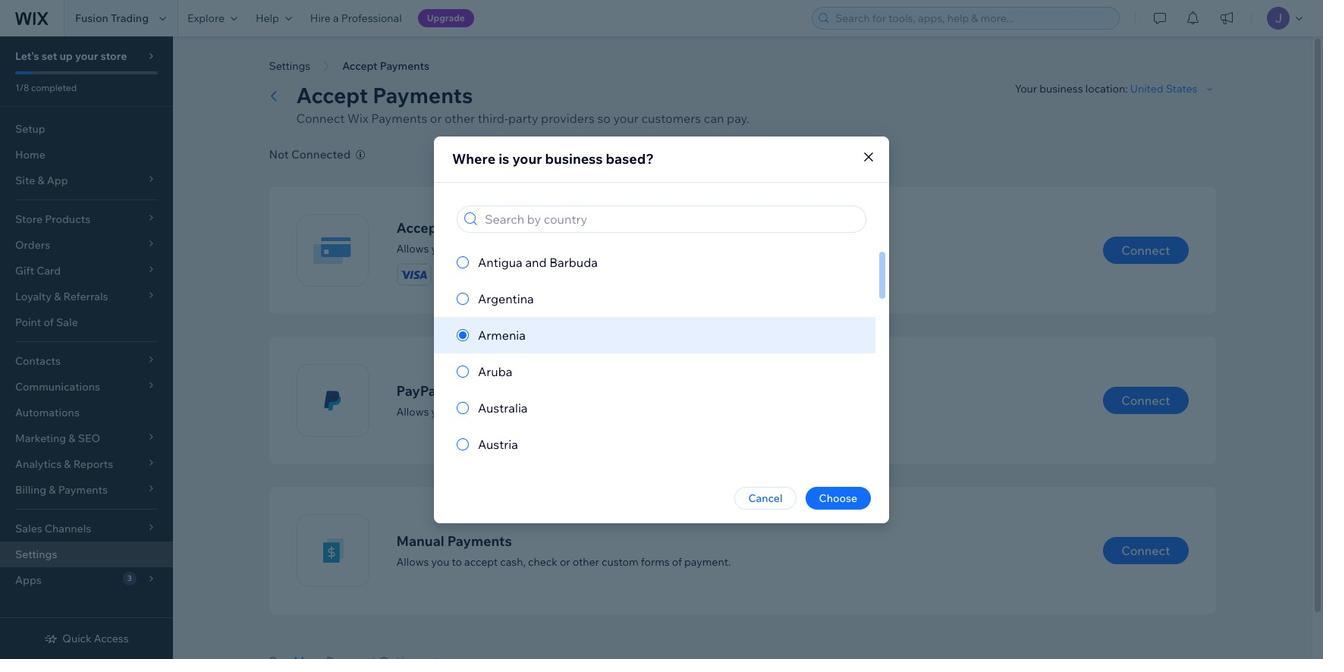 Task type: locate. For each thing, give the bounding box(es) containing it.
0 vertical spatial or
[[430, 111, 442, 126]]

1 vertical spatial accept
[[396, 219, 443, 236]]

other left third-
[[445, 111, 475, 126]]

0 horizontal spatial pay
[[557, 405, 574, 418]]

1 to from the top
[[452, 242, 462, 255]]

accept up visa image
[[396, 219, 443, 236]]

0 vertical spatial you
[[431, 242, 449, 255]]

connect
[[296, 111, 345, 126], [1122, 243, 1170, 258], [1122, 393, 1170, 408], [1122, 543, 1170, 558]]

2 vertical spatial allows
[[396, 555, 429, 569]]

pay left affirm
[[698, 242, 715, 255]]

and
[[753, 242, 772, 255], [525, 255, 547, 270], [535, 405, 554, 418]]

accept for credit/debit
[[396, 219, 443, 236]]

1 horizontal spatial of
[[672, 555, 682, 569]]

hire a professional link
[[301, 0, 411, 36]]

and inside paypal allows you to accept paypal and pay later payments.
[[535, 405, 554, 418]]

business right the your
[[1040, 82, 1083, 96]]

to left australia
[[452, 405, 462, 418]]

accept up austria
[[464, 405, 498, 418]]

, left affirm
[[715, 242, 717, 255]]

0 vertical spatial paypal
[[396, 382, 440, 399]]

other inside manual payments allows you to accept cash, check or other custom forms of payment.
[[573, 555, 599, 569]]

1 horizontal spatial wix
[[606, 219, 631, 236]]

and right australia
[[535, 405, 554, 418]]

1 vertical spatial accept
[[464, 405, 498, 418]]

0 horizontal spatial wix
[[347, 111, 369, 126]]

fusion trading
[[75, 11, 149, 25]]

2 allows from the top
[[396, 405, 429, 418]]

or inside accept payments connect wix payments or other third-party providers so your customers can pay.
[[430, 111, 442, 126]]

to up mastercard image
[[452, 242, 462, 255]]

wix
[[347, 111, 369, 126], [606, 219, 631, 236]]

settings inside button
[[269, 59, 310, 73]]

0 horizontal spatial other
[[445, 111, 475, 126]]

2 vertical spatial you
[[431, 555, 449, 569]]

connect for allows you to accept cash, check or other custom forms of payment.
[[1122, 543, 1170, 558]]

3 accept from the top
[[464, 555, 498, 569]]

credit/debit
[[446, 219, 530, 236]]

1 , from the left
[[654, 242, 656, 255]]

pay left later
[[557, 405, 574, 418]]

1 vertical spatial wix
[[606, 219, 631, 236]]

,
[[654, 242, 656, 255], [715, 242, 717, 255]]

completed
[[31, 82, 77, 93]]

google
[[659, 242, 695, 255]]

1 allows from the top
[[396, 242, 429, 255]]

0 horizontal spatial paypal
[[396, 382, 440, 399]]

professional
[[341, 11, 402, 25]]

you left australia
[[431, 405, 449, 418]]

2 horizontal spatial or
[[560, 555, 570, 569]]

so
[[597, 111, 611, 126]]

2 vertical spatial accept
[[464, 555, 498, 569]]

point of sale
[[15, 316, 78, 329]]

1 vertical spatial of
[[672, 555, 682, 569]]

of left sale
[[44, 316, 54, 329]]

1 horizontal spatial or
[[531, 242, 542, 255]]

0 vertical spatial other
[[445, 111, 475, 126]]

paypal allows you to accept paypal and pay later payments.
[[396, 382, 657, 418]]

2 accept from the top
[[464, 405, 498, 418]]

not
[[269, 147, 289, 162]]

0 horizontal spatial business
[[545, 150, 603, 167]]

hire a professional
[[310, 11, 402, 25]]

payment.
[[684, 555, 731, 569]]

antigua
[[478, 255, 523, 270]]

accept
[[464, 242, 498, 255], [464, 405, 498, 418], [464, 555, 498, 569]]

payments inside manual payments allows you to accept cash, check or other custom forms of payment.
[[447, 532, 512, 550]]

other
[[445, 111, 475, 126], [573, 555, 599, 569]]

0 vertical spatial allows
[[396, 242, 429, 255]]

business
[[1040, 82, 1083, 96], [545, 150, 603, 167]]

1 vertical spatial or
[[531, 242, 542, 255]]

your
[[75, 49, 98, 63], [613, 111, 639, 126], [513, 150, 542, 167]]

1 horizontal spatial accept
[[396, 219, 443, 236]]

, left google
[[654, 242, 656, 255]]

allows
[[396, 242, 429, 255], [396, 405, 429, 418], [396, 555, 429, 569]]

pay.
[[727, 111, 749, 126]]

united states button
[[1130, 82, 1216, 96]]

0 vertical spatial to
[[452, 242, 462, 255]]

payments.
[[605, 405, 657, 418]]

to inside manual payments allows you to accept cash, check or other custom forms of payment.
[[452, 555, 462, 569]]

settings
[[269, 59, 310, 73], [15, 548, 57, 561]]

recommended
[[652, 223, 715, 233]]

1 horizontal spatial settings
[[269, 59, 310, 73]]

help
[[256, 11, 279, 25]]

others.
[[774, 242, 808, 255]]

3 to from the top
[[452, 555, 462, 569]]

home link
[[0, 142, 173, 168]]

2 connect button from the top
[[1103, 387, 1189, 414]]

2 horizontal spatial pay
[[698, 242, 715, 255]]

connect for allows you to accept paypal and pay later payments.
[[1122, 393, 1170, 408]]

0 vertical spatial business
[[1040, 82, 1083, 96]]

settings inside 'sidebar' element
[[15, 548, 57, 561]]

argentina
[[478, 291, 534, 306]]

or
[[430, 111, 442, 126], [531, 242, 542, 255], [560, 555, 570, 569]]

or inside manual payments allows you to accept cash, check or other custom forms of payment.
[[560, 555, 570, 569]]

3 allows from the top
[[396, 555, 429, 569]]

accept
[[296, 82, 368, 109], [396, 219, 443, 236]]

2 vertical spatial to
[[452, 555, 462, 569]]

chinaunionpay image
[[520, 264, 554, 285]]

pay right apple
[[637, 242, 654, 255]]

3 connect button from the top
[[1103, 537, 1189, 565]]

1 vertical spatial to
[[452, 405, 462, 418]]

0 horizontal spatial settings
[[15, 548, 57, 561]]

antigua and barbuda
[[478, 255, 598, 270]]

1 vertical spatial settings
[[15, 548, 57, 561]]

0 vertical spatial connect button
[[1103, 237, 1189, 264]]

google pay image
[[602, 264, 635, 285]]

to left the cash,
[[452, 555, 462, 569]]

0 vertical spatial of
[[44, 316, 54, 329]]

apple pay image
[[561, 264, 594, 285]]

hire
[[310, 11, 331, 25]]

accept for payments
[[296, 82, 368, 109]]

1 vertical spatial you
[[431, 405, 449, 418]]

australia
[[478, 400, 528, 415]]

trading
[[111, 11, 149, 25]]

connect button
[[1103, 237, 1189, 264], [1103, 387, 1189, 414], [1103, 537, 1189, 565]]

1 vertical spatial other
[[573, 555, 599, 569]]

0 vertical spatial your
[[75, 49, 98, 63]]

party
[[508, 111, 538, 126]]

choose
[[819, 491, 857, 505]]

of right forms
[[672, 555, 682, 569]]

0 vertical spatial accept
[[464, 242, 498, 255]]

accept left the cash,
[[464, 555, 498, 569]]

or right 'check'
[[560, 555, 570, 569]]

1 horizontal spatial other
[[573, 555, 599, 569]]

0 vertical spatial settings
[[269, 59, 310, 73]]

of
[[44, 316, 54, 329], [672, 555, 682, 569]]

your right up
[[75, 49, 98, 63]]

other left custom
[[573, 555, 599, 569]]

2 vertical spatial your
[[513, 150, 542, 167]]

where
[[452, 150, 496, 167]]

wix up connected
[[347, 111, 369, 126]]

store
[[100, 49, 127, 63]]

your right is
[[513, 150, 542, 167]]

1 vertical spatial connect button
[[1103, 387, 1189, 414]]

0 vertical spatial accept
[[296, 82, 368, 109]]

1 horizontal spatial ,
[[715, 242, 717, 255]]

your inside accept payments connect wix payments or other third-party providers so your customers can pay.
[[613, 111, 639, 126]]

1 horizontal spatial business
[[1040, 82, 1083, 96]]

2 vertical spatial connect button
[[1103, 537, 1189, 565]]

2 vertical spatial payments
[[447, 532, 512, 550]]

you
[[431, 242, 449, 255], [431, 405, 449, 418], [431, 555, 449, 569]]

upgrade button
[[418, 9, 474, 27]]

payments
[[373, 82, 473, 109], [371, 111, 427, 126], [447, 532, 512, 550]]

2 you from the top
[[431, 405, 449, 418]]

1 vertical spatial paypal
[[500, 405, 533, 418]]

1 vertical spatial your
[[613, 111, 639, 126]]

0 vertical spatial payments
[[373, 82, 473, 109]]

your right the so
[[613, 111, 639, 126]]

2 to from the top
[[452, 405, 462, 418]]

set
[[42, 49, 57, 63]]

you down manual
[[431, 555, 449, 569]]

1/8 completed
[[15, 82, 77, 93]]

choose button
[[805, 487, 871, 510]]

business down providers at top
[[545, 150, 603, 167]]

2 vertical spatial or
[[560, 555, 570, 569]]

3 you from the top
[[431, 555, 449, 569]]

setup
[[15, 122, 45, 136]]

0 horizontal spatial or
[[430, 111, 442, 126]]

let's set up your store
[[15, 49, 127, 63]]

or left third-
[[430, 111, 442, 126]]

wix up apple
[[606, 219, 631, 236]]

accept inside accept payments connect wix payments or other third-party providers so your customers can pay.
[[296, 82, 368, 109]]

0 horizontal spatial ,
[[654, 242, 656, 255]]

or left the debit
[[531, 242, 542, 255]]

0 horizontal spatial your
[[75, 49, 98, 63]]

allows inside manual payments allows you to accept cash, check or other custom forms of payment.
[[396, 555, 429, 569]]

accept down credit/debit
[[464, 242, 498, 255]]

connect button for paypal
[[1103, 387, 1189, 414]]

setup link
[[0, 116, 173, 142]]

quick
[[62, 632, 92, 646]]

customers
[[642, 111, 701, 126]]

0 vertical spatial wix
[[347, 111, 369, 126]]

pay
[[637, 242, 654, 255], [698, 242, 715, 255], [557, 405, 574, 418]]

0 horizontal spatial accept
[[296, 82, 368, 109]]

0 horizontal spatial of
[[44, 316, 54, 329]]

sidebar element
[[0, 36, 173, 659]]

accept down settings button
[[296, 82, 368, 109]]

1 vertical spatial payments
[[371, 111, 427, 126]]

you up mastercard image
[[431, 242, 449, 255]]

1 vertical spatial allows
[[396, 405, 429, 418]]

to
[[452, 242, 462, 255], [452, 405, 462, 418], [452, 555, 462, 569]]

2 horizontal spatial your
[[613, 111, 639, 126]]

cards
[[533, 219, 571, 236]]



Task type: vqa. For each thing, say whether or not it's contained in the screenshot.
5th the In stock from the top
no



Task type: describe. For each thing, give the bounding box(es) containing it.
can
[[704, 111, 724, 126]]

forms
[[641, 555, 670, 569]]

accept credit/debit cards with wix
[[396, 219, 631, 236]]

1 horizontal spatial your
[[513, 150, 542, 167]]

point of sale link
[[0, 310, 173, 335]]

1 connect button from the top
[[1103, 237, 1189, 264]]

credit
[[500, 242, 529, 255]]

you inside paypal allows you to accept paypal and pay later payments.
[[431, 405, 449, 418]]

1/8
[[15, 82, 29, 93]]

custom
[[602, 555, 639, 569]]

aruba
[[478, 364, 512, 379]]

automations link
[[0, 400, 173, 426]]

1 horizontal spatial paypal
[[500, 405, 533, 418]]

accept inside paypal allows you to accept paypal and pay later payments.
[[464, 405, 498, 418]]

fusion
[[75, 11, 108, 25]]

debit
[[544, 242, 570, 255]]

other inside accept payments connect wix payments or other third-party providers so your customers can pay.
[[445, 111, 475, 126]]

and right affirm
[[753, 242, 772, 255]]

armenia
[[478, 327, 526, 343]]

visa image
[[397, 264, 431, 285]]

1 accept from the top
[[464, 242, 498, 255]]

accept inside manual payments allows you to accept cash, check or other custom forms of payment.
[[464, 555, 498, 569]]

point
[[15, 316, 41, 329]]

location:
[[1086, 82, 1128, 96]]

cancel button
[[735, 487, 796, 510]]

based?
[[606, 150, 654, 167]]

settings link
[[0, 542, 173, 568]]

automations
[[15, 406, 80, 420]]

settings for 'settings' link
[[15, 548, 57, 561]]

where is your business based?
[[452, 150, 654, 167]]

barbuda
[[549, 255, 598, 270]]

pay inside paypal allows you to accept paypal and pay later payments.
[[557, 405, 574, 418]]

a
[[333, 11, 339, 25]]

or for payments
[[430, 111, 442, 126]]

home
[[15, 148, 45, 162]]

quick access
[[62, 632, 129, 646]]

mastercard image
[[438, 264, 472, 285]]

apple
[[605, 242, 634, 255]]

help button
[[247, 0, 301, 36]]

manual
[[396, 532, 444, 550]]

sale
[[56, 316, 78, 329]]

Search for tools, apps, help & more... field
[[831, 8, 1115, 29]]

your business location:
[[1015, 82, 1130, 96]]

allows you to accept credit or debit cards, apple pay , google pay , affirm and others.
[[396, 242, 808, 255]]

to inside paypal allows you to accept paypal and pay later payments.
[[452, 405, 462, 418]]

connected
[[291, 147, 351, 162]]

your
[[1015, 82, 1037, 96]]

1 vertical spatial business
[[545, 150, 603, 167]]

payments for manual payments
[[447, 532, 512, 550]]

let's
[[15, 49, 39, 63]]

connect inside accept payments connect wix payments or other third-party providers so your customers can pay.
[[296, 111, 345, 126]]

1 you from the top
[[431, 242, 449, 255]]

third-
[[478, 111, 508, 126]]

is
[[499, 150, 509, 167]]

connect button for manual payments
[[1103, 537, 1189, 565]]

amex image
[[479, 264, 513, 285]]

1 horizontal spatial pay
[[637, 242, 654, 255]]

united
[[1130, 82, 1164, 96]]

or for you
[[531, 242, 542, 255]]

cancel
[[748, 491, 783, 505]]

payments for accept payments
[[373, 82, 473, 109]]

upgrade
[[427, 12, 465, 24]]

Search by country field
[[480, 206, 861, 232]]

with
[[574, 219, 603, 236]]

access
[[94, 632, 129, 646]]

later
[[577, 405, 603, 418]]

cards,
[[573, 242, 602, 255]]

check
[[528, 555, 558, 569]]

up
[[60, 49, 73, 63]]

wix inside accept payments connect wix payments or other third-party providers so your customers can pay.
[[347, 111, 369, 126]]

manual payments allows you to accept cash, check or other custom forms of payment.
[[396, 532, 731, 569]]

and right antigua
[[525, 255, 547, 270]]

settings for settings button
[[269, 59, 310, 73]]

austria
[[478, 437, 518, 452]]

settings button
[[261, 55, 318, 77]]

connect for allows you to accept credit or debit cards,
[[1122, 243, 1170, 258]]

states
[[1166, 82, 1198, 96]]

quick access button
[[44, 632, 129, 646]]

your inside 'sidebar' element
[[75, 49, 98, 63]]

united states
[[1130, 82, 1198, 96]]

of inside 'sidebar' element
[[44, 316, 54, 329]]

cash,
[[500, 555, 526, 569]]

affirm
[[720, 242, 751, 255]]

allows inside paypal allows you to accept paypal and pay later payments.
[[396, 405, 429, 418]]

not connected
[[269, 147, 351, 162]]

explore
[[187, 11, 225, 25]]

2 , from the left
[[715, 242, 717, 255]]

of inside manual payments allows you to accept cash, check or other custom forms of payment.
[[672, 555, 682, 569]]

accept payments connect wix payments or other third-party providers so your customers can pay.
[[296, 82, 749, 126]]

you inside manual payments allows you to accept cash, check or other custom forms of payment.
[[431, 555, 449, 569]]

providers
[[541, 111, 595, 126]]



